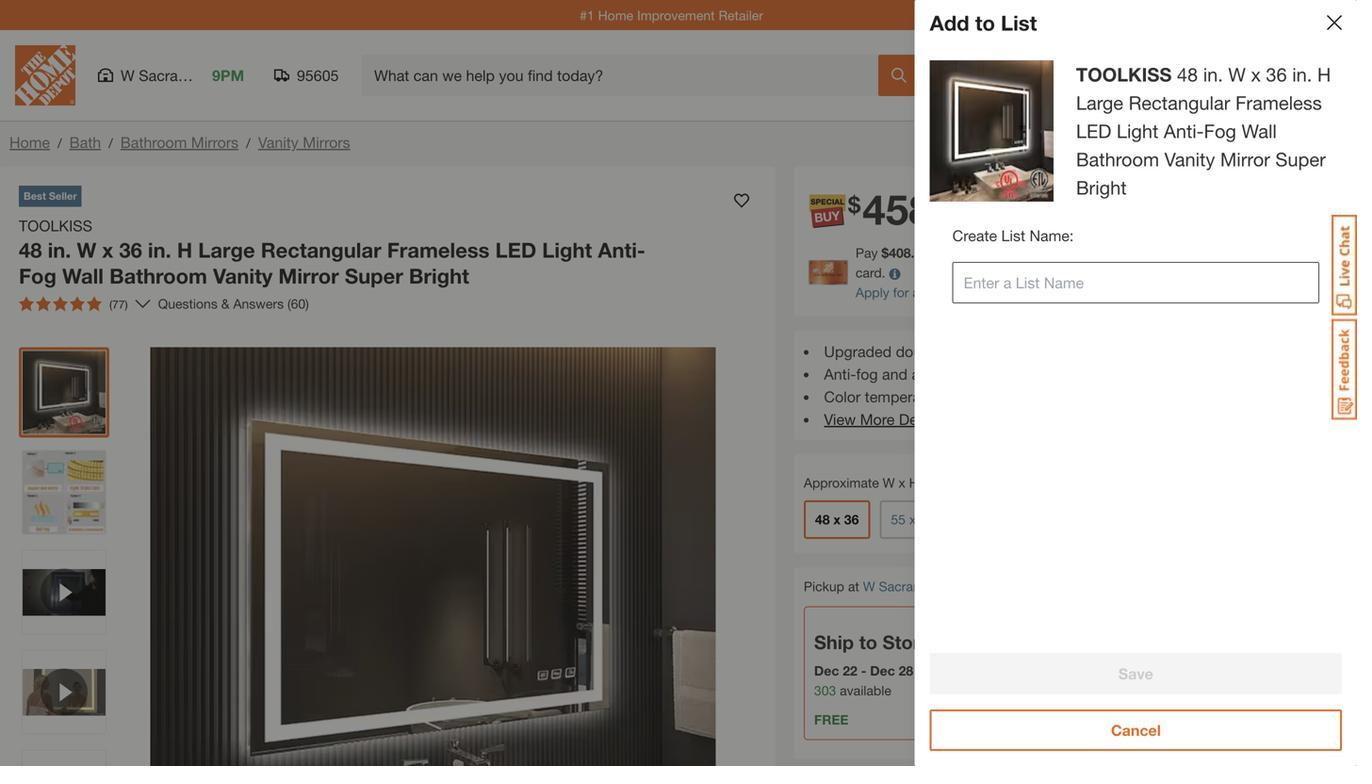 Task type: vqa. For each thing, say whether or not it's contained in the screenshot.


Task type: describe. For each thing, give the bounding box(es) containing it.
(in.)
[[923, 475, 944, 491]]

cart link
[[1276, 53, 1317, 98]]

wall inside the '48 in. w x 36 in. h large rectangular frameless led light anti-fog wall bathroom vanity mirror super bright'
[[1242, 120, 1278, 142]]

shop
[[945, 80, 981, 98]]

upgraded
[[825, 343, 892, 361]]

1006575727
[[1264, 133, 1327, 146]]

to for ship
[[860, 631, 878, 654]]

toolkiss 48 in. w x 36 in. h large rectangular frameless led light anti- fog wall bathroom vanity mirror super bright
[[19, 217, 646, 289]]

opening
[[1230, 245, 1278, 261]]

ul
[[1029, 388, 1049, 406]]

2 list from the top
[[1002, 227, 1026, 245]]

pay
[[856, 245, 878, 261]]

me
[[1211, 80, 1233, 98]]

0 vertical spatial sacramento
[[139, 66, 221, 84]]

after inside upgraded double high density leds brighter than other led mirror anti-fog and auto-off after 1 h, dimmable, memory function color temperature adjustable, ul listed view more details
[[970, 365, 1000, 383]]

tk19068
[[1145, 133, 1190, 146]]

ship to store dec 22 - dec 28 303 available
[[815, 631, 931, 699]]

than
[[1129, 343, 1159, 361]]

cancel button
[[930, 710, 1343, 752]]

temperature
[[865, 388, 947, 406]]

2 mirrors from the left
[[303, 133, 350, 151]]

w right the home depot logo
[[121, 66, 135, 84]]

purchase
[[1138, 245, 1193, 261]]

create list name:
[[953, 227, 1074, 245]]

28
[[899, 663, 914, 679]]

improvement
[[638, 7, 715, 23]]

close image
[[1328, 15, 1343, 30]]

3 # from the left
[[1254, 133, 1261, 146]]

dimmable,
[[1034, 365, 1104, 383]]

add to list
[[930, 10, 1038, 35]]

me button
[[1192, 53, 1252, 98]]

live chat image
[[1332, 215, 1358, 316]]

mirror
[[1227, 343, 1266, 361]]

rectangular inside the '48 in. w x 36 in. h large rectangular frameless led light anti-fog wall bathroom vanity mirror super bright'
[[1129, 91, 1231, 114]]

h,
[[1017, 365, 1029, 383]]

x left (in.)
[[899, 475, 906, 491]]

fog inside toolkiss 48 in. w x 36 in. h large rectangular frameless led light anti- fog wall bathroom vanity mirror super bright
[[19, 264, 57, 289]]

available inside 'ship to store dec 22 - dec 28 303 available'
[[840, 683, 892, 699]]

bathroom right bath
[[121, 133, 187, 151]]

00
[[934, 191, 959, 218]]

frameless inside toolkiss 48 in. w x 36 in. h large rectangular frameless led light anti- fog wall bathroom vanity mirror super bright
[[387, 238, 490, 263]]

for
[[894, 285, 909, 300]]

info image
[[890, 269, 901, 280]]

feedback link image
[[1332, 319, 1358, 421]]

anti- inside upgraded double high density leds brighter than other led mirror anti-fog and auto-off after 1 h, dimmable, memory function color temperature adjustable, ul listed view more details
[[825, 365, 857, 383]]

#1 home improvement retailer
[[580, 7, 764, 23]]

diy
[[1127, 80, 1151, 98]]

in. up 1006575727
[[1293, 63, 1313, 86]]

double
[[896, 343, 943, 361]]

super inside the '48 in. w x 36 in. h large rectangular frameless led light anti-fog wall bathroom vanity mirror super bright'
[[1276, 148, 1327, 171]]

view more details link
[[825, 411, 945, 428]]

leds
[[1033, 343, 1069, 361]]

at
[[849, 579, 860, 594]]

x inside toolkiss 48 in. w x 36 in. h large rectangular frameless led light anti- fog wall bathroom vanity mirror super bright
[[102, 238, 113, 263]]

bathroom inside the '48 in. w x 36 in. h large rectangular frameless led light anti-fog wall bathroom vanity mirror super bright'
[[1077, 148, 1160, 171]]

apply for a home depot consumer card
[[856, 285, 1096, 300]]

wall inside toolkiss 48 in. w x 36 in. h large rectangular frameless led light anti- fog wall bathroom vanity mirror super bright
[[62, 264, 104, 289]]

458
[[863, 184, 932, 234]]

mirror inside the '48 in. w x 36 in. h large rectangular frameless led light anti-fog wall bathroom vanity mirror super bright'
[[1221, 148, 1271, 171]]

light inside the '48 in. w x 36 in. h large rectangular frameless led light anti-fog wall bathroom vanity mirror super bright'
[[1117, 120, 1159, 142]]

2 / from the left
[[109, 135, 113, 151]]

303 available
[[987, 683, 1064, 699]]

/package $ 646 .
[[966, 192, 1058, 208]]

9pm
[[212, 66, 244, 84]]

50
[[971, 245, 986, 261]]

(60)
[[288, 296, 309, 312]]

consumer
[[1003, 285, 1064, 300]]

super inside toolkiss 48 in. w x 36 in. h large rectangular frameless led light anti- fog wall bathroom vanity mirror super bright
[[345, 264, 403, 289]]

questions & answers (60)
[[158, 296, 309, 312]]

0 vertical spatial home
[[598, 7, 634, 23]]

55
[[891, 512, 906, 528]]

other
[[1163, 343, 1198, 361]]

1 horizontal spatial h
[[910, 475, 919, 491]]

create
[[953, 227, 998, 245]]

$ for pay $ 408.00 after 50 off
[[882, 245, 889, 261]]

3 / from the left
[[246, 135, 251, 151]]

0 horizontal spatial a
[[913, 285, 920, 300]]

toolkiss for toolkiss 48 in. w x 36 in. h large rectangular frameless led light anti- fog wall bathroom vanity mirror super bright
[[19, 217, 92, 235]]

408.00
[[889, 245, 930, 261]]

317583429
[[1037, 133, 1093, 146]]

pickup at w sacramento
[[804, 579, 951, 594]]

vanity inside toolkiss 48 in. w x 36 in. h large rectangular frameless led light anti- fog wall bathroom vanity mirror super bright
[[213, 264, 273, 289]]

cancel
[[1112, 722, 1162, 740]]

48 in. w x 36 in. h large rectangular frameless led light anti-fog wall bathroom vanity mirror super bright
[[1077, 63, 1332, 199]]

to for add
[[976, 10, 996, 35]]

6328674054112 image
[[23, 751, 106, 767]]

303 inside 'ship to store dec 22 - dec 28 303 available'
[[815, 683, 837, 699]]

total
[[1049, 245, 1075, 261]]

0 vertical spatial after
[[933, 245, 960, 261]]

w inside toolkiss 48 in. w x 36 in. h large rectangular frameless led light anti- fog wall bathroom vanity mirror super bright
[[77, 238, 96, 263]]

questions
[[158, 296, 218, 312]]

2 vertical spatial home
[[924, 285, 959, 300]]

646
[[1032, 192, 1054, 208]]

led
[[1202, 343, 1223, 361]]

1 dec from the left
[[815, 663, 840, 679]]

pickup
[[804, 579, 845, 594]]

0 vertical spatial store
[[1198, 133, 1225, 146]]

(77) link
[[11, 289, 150, 319]]

48 x 36
[[816, 512, 859, 528]]

48 for 48 x 36
[[816, 512, 830, 528]]

diy button
[[1109, 53, 1169, 98]]

free
[[815, 712, 849, 728]]

apply
[[856, 285, 890, 300]]

vanity mirrors link
[[258, 133, 350, 151]]

auto-
[[912, 365, 948, 383]]

vanity down the 95605 'button'
[[258, 133, 299, 151]]

#1
[[580, 7, 595, 23]]

card.
[[856, 265, 886, 280]]

Enter a List Name text field
[[953, 262, 1320, 304]]

mirror inside toolkiss 48 in. w x 36 in. h large rectangular frameless led light anti- fog wall bathroom vanity mirror super bright
[[279, 264, 339, 289]]

qualifying
[[1078, 245, 1135, 261]]

36 inside button
[[845, 512, 859, 528]]

48 inside toolkiss 48 in. w x 36 in. h large rectangular frameless led light anti- fog wall bathroom vanity mirror super bright
[[19, 238, 42, 263]]

fog inside the '48 in. w x 36 in. h large rectangular frameless led light anti-fog wall bathroom vanity mirror super bright'
[[1205, 120, 1237, 142]]

w sacramento button
[[863, 579, 951, 594]]

approximate
[[804, 475, 880, 491]]

pay $ 408.00 after 50 off
[[856, 245, 1015, 261]]

/package
[[966, 192, 1021, 208]]

large inside the '48 in. w x 36 in. h large rectangular frameless led light anti-fog wall bathroom vanity mirror super bright'
[[1077, 91, 1124, 114]]

anti- inside toolkiss 48 in. w x 36 in. h large rectangular frameless led light anti- fog wall bathroom vanity mirror super bright
[[598, 238, 646, 263]]

in. up questions
[[148, 238, 171, 263]]

bright inside the '48 in. w x 36 in. h large rectangular frameless led light anti-fog wall bathroom vanity mirror super bright'
[[1077, 176, 1127, 199]]

2 available from the left
[[1013, 683, 1064, 699]]

color
[[825, 388, 861, 406]]

memory
[[1108, 365, 1164, 383]]



Task type: locate. For each thing, give the bounding box(es) containing it.
95605 button
[[274, 66, 339, 85]]

h inside the '48 in. w x 36 in. h large rectangular frameless led light anti-fog wall bathroom vanity mirror super bright'
[[1318, 63, 1332, 86]]

toolkiss link
[[19, 215, 100, 237]]

0 horizontal spatial anti-
[[598, 238, 646, 263]]

(77)
[[109, 298, 128, 311]]

details
[[899, 411, 945, 428]]

0 vertical spatial anti-
[[1164, 120, 1205, 142]]

after left 50
[[933, 245, 960, 261]]

What can we help you find today? search field
[[374, 56, 878, 95]]

super
[[1276, 148, 1327, 171], [345, 264, 403, 289]]

1 horizontal spatial mirrors
[[303, 133, 350, 151]]

0 horizontal spatial $
[[849, 191, 861, 218]]

approximate w x h (in.)
[[804, 475, 944, 491]]

home left depot
[[924, 285, 959, 300]]

0 horizontal spatial home
[[9, 133, 50, 151]]

48 left me
[[1178, 63, 1199, 86]]

mirror up (60)
[[279, 264, 339, 289]]

toolkiss up model
[[1077, 63, 1172, 86]]

$ 458 00
[[849, 184, 959, 234]]

1 horizontal spatial toolkiss
[[1077, 63, 1172, 86]]

0 vertical spatial frameless
[[1236, 91, 1323, 114]]

48 inside 48 x 36 button
[[816, 512, 830, 528]]

dec right -
[[871, 663, 896, 679]]

0 horizontal spatial toolkiss
[[19, 217, 92, 235]]

toolkiss
[[1077, 63, 1172, 86], [19, 217, 92, 235]]

0 horizontal spatial light
[[542, 238, 592, 263]]

2 horizontal spatial $
[[1025, 192, 1032, 208]]

sku
[[1228, 133, 1251, 146]]

mirrors down 9pm
[[191, 133, 239, 151]]

shop all button
[[943, 53, 1003, 98]]

.
[[1054, 192, 1058, 208]]

off
[[989, 245, 1015, 261]]

1 vertical spatial after
[[970, 365, 1000, 383]]

home right #1
[[598, 7, 634, 23]]

to up -
[[860, 631, 878, 654]]

1 horizontal spatial led
[[1077, 120, 1112, 142]]

w left cart link
[[1229, 63, 1247, 86]]

2 303 from the left
[[987, 683, 1009, 699]]

55 x 30
[[891, 512, 935, 528]]

0 horizontal spatial after
[[933, 245, 960, 261]]

0 vertical spatial list
[[1001, 10, 1038, 35]]

1 list from the top
[[1001, 10, 1038, 35]]

1 vertical spatial mirror
[[279, 264, 339, 289]]

1 horizontal spatial mirror
[[1221, 148, 1271, 171]]

fog
[[857, 365, 878, 383]]

1 / from the left
[[57, 135, 62, 151]]

0 horizontal spatial super
[[345, 264, 403, 289]]

1 vertical spatial list
[[1002, 227, 1026, 245]]

sacramento right the at
[[879, 579, 951, 594]]

mirrors down 95605
[[303, 133, 350, 151]]

0 horizontal spatial h
[[177, 238, 193, 263]]

1 vertical spatial 48
[[19, 238, 42, 263]]

1 horizontal spatial rectangular
[[1129, 91, 1231, 114]]

&
[[221, 296, 230, 312]]

list up services button
[[1001, 10, 1038, 35]]

h right cart link
[[1318, 63, 1332, 86]]

1 horizontal spatial 48
[[816, 512, 830, 528]]

$ inside $ 458 00
[[849, 191, 861, 218]]

5 stars image
[[19, 297, 102, 312]]

303 up free
[[815, 683, 837, 699]]

0 vertical spatial 36
[[1267, 63, 1288, 86]]

w inside the '48 in. w x 36 in. h large rectangular frameless led light anti-fog wall bathroom vanity mirror super bright'
[[1229, 63, 1247, 86]]

anti- inside the '48 in. w x 36 in. h large rectangular frameless led light anti-fog wall bathroom vanity mirror super bright'
[[1164, 120, 1205, 142]]

0 vertical spatial large
[[1077, 91, 1124, 114]]

answers
[[233, 296, 284, 312]]

bathroom inside toolkiss 48 in. w x 36 in. h large rectangular frameless led light anti- fog wall bathroom vanity mirror super bright
[[109, 264, 207, 289]]

1 horizontal spatial /
[[109, 135, 113, 151]]

0 horizontal spatial mirror
[[279, 264, 339, 289]]

a inside your total qualifying purchase upon opening a new card.
[[1282, 245, 1289, 261]]

h up questions
[[177, 238, 193, 263]]

1 horizontal spatial #
[[1136, 133, 1142, 146]]

frameless
[[1236, 91, 1323, 114], [387, 238, 490, 263]]

add
[[930, 10, 970, 35]]

1 horizontal spatial frameless
[[1236, 91, 1323, 114]]

1 vertical spatial home
[[9, 133, 50, 151]]

1 horizontal spatial light
[[1117, 120, 1159, 142]]

to right add
[[976, 10, 996, 35]]

after
[[933, 245, 960, 261], [970, 365, 1000, 383]]

dec left 22
[[815, 663, 840, 679]]

0 horizontal spatial dec
[[815, 663, 840, 679]]

1 vertical spatial fog
[[19, 264, 57, 289]]

$ left .
[[1025, 192, 1032, 208]]

1 vertical spatial toolkiss
[[19, 217, 92, 235]]

0 horizontal spatial fog
[[19, 264, 57, 289]]

a left new
[[1282, 245, 1289, 261]]

0 horizontal spatial 48
[[19, 238, 42, 263]]

1 vertical spatial bright
[[409, 264, 469, 289]]

services button
[[1026, 53, 1086, 98]]

large up &
[[198, 238, 255, 263]]

seller
[[49, 190, 77, 202]]

all
[[985, 80, 1001, 98]]

best seller
[[24, 190, 77, 202]]

1 horizontal spatial dec
[[871, 663, 896, 679]]

48 down approximate
[[816, 512, 830, 528]]

/ left vanity mirrors link
[[246, 135, 251, 151]]

light
[[1117, 120, 1159, 142], [542, 238, 592, 263]]

0 vertical spatial led
[[1077, 120, 1112, 142]]

new
[[1292, 245, 1317, 261]]

0 horizontal spatial wall
[[62, 264, 104, 289]]

in. right diy button
[[1204, 63, 1224, 86]]

1 horizontal spatial a
[[1282, 245, 1289, 261]]

1 available from the left
[[840, 683, 892, 699]]

1 horizontal spatial 303
[[987, 683, 1009, 699]]

light inside toolkiss 48 in. w x 36 in. h large rectangular frameless led light anti- fog wall bathroom vanity mirror super bright
[[542, 238, 592, 263]]

1 horizontal spatial bright
[[1077, 176, 1127, 199]]

0 vertical spatial rectangular
[[1129, 91, 1231, 114]]

1 horizontal spatial fog
[[1205, 120, 1237, 142]]

2 horizontal spatial /
[[246, 135, 251, 151]]

0 vertical spatial wall
[[1242, 120, 1278, 142]]

sacramento up home / bath / bathroom mirrors / vanity mirrors
[[139, 66, 221, 84]]

2 # from the left
[[1136, 133, 1142, 146]]

6311547458112 image
[[23, 651, 106, 734]]

bath link
[[69, 133, 101, 151]]

0 horizontal spatial /
[[57, 135, 62, 151]]

w right the at
[[863, 579, 876, 594]]

bulit in double led light strip toolkiss vanity mirrors tk19068 e1.1 image
[[23, 451, 106, 534]]

large up model
[[1077, 91, 1124, 114]]

brighter
[[1073, 343, 1125, 361]]

1 vertical spatial store
[[883, 631, 931, 654]]

0 horizontal spatial #
[[1027, 133, 1033, 146]]

led inside the '48 in. w x 36 in. h large rectangular frameless led light anti-fog wall bathroom vanity mirror super bright'
[[1077, 120, 1112, 142]]

2 vertical spatial 48
[[816, 512, 830, 528]]

/ right bath
[[109, 135, 113, 151]]

store left sku
[[1198, 133, 1225, 146]]

48 in. w x 36 in. h large rectangular frameless led light anti-fog wall bathroom vanity mirror super bright image
[[930, 60, 1054, 202]]

0 horizontal spatial rectangular
[[261, 238, 382, 263]]

1 vertical spatial rectangular
[[261, 238, 382, 263]]

home / bath / bathroom mirrors / vanity mirrors
[[9, 133, 350, 151]]

1 vertical spatial sacramento
[[879, 579, 951, 594]]

2 horizontal spatial h
[[1318, 63, 1332, 86]]

led inside toolkiss 48 in. w x 36 in. h large rectangular frameless led light anti- fog wall bathroom vanity mirror super bright
[[496, 238, 537, 263]]

0 vertical spatial bright
[[1077, 176, 1127, 199]]

0 vertical spatial super
[[1276, 148, 1327, 171]]

1 horizontal spatial store
[[1198, 133, 1225, 146]]

fog
[[1205, 120, 1237, 142], [19, 264, 57, 289]]

36 down approximate
[[845, 512, 859, 528]]

1 horizontal spatial super
[[1276, 148, 1327, 171]]

2 vertical spatial 36
[[845, 512, 859, 528]]

$
[[849, 191, 861, 218], [1025, 192, 1032, 208], [882, 245, 889, 261]]

high
[[947, 343, 976, 361]]

rectangular inside toolkiss 48 in. w x 36 in. h large rectangular frameless led light anti- fog wall bathroom vanity mirror super bright
[[261, 238, 382, 263]]

/ left bath link
[[57, 135, 62, 151]]

cart
[[1282, 80, 1311, 98]]

vanity down tk19068
[[1165, 148, 1216, 171]]

0 vertical spatial fog
[[1205, 120, 1237, 142]]

card
[[1067, 285, 1096, 300]]

1 mirrors from the left
[[191, 133, 239, 151]]

1 vertical spatial super
[[345, 264, 403, 289]]

1 horizontal spatial to
[[976, 10, 996, 35]]

apply now image
[[809, 260, 856, 285]]

bright inside toolkiss 48 in. w x 36 in. h large rectangular frameless led light anti- fog wall bathroom vanity mirror super bright
[[409, 264, 469, 289]]

led
[[1077, 120, 1112, 142], [496, 238, 537, 263]]

36 right me button
[[1267, 63, 1288, 86]]

w down toolkiss "link" at the left top of the page
[[77, 238, 96, 263]]

the home depot logo image
[[15, 45, 75, 106]]

after up adjustable,
[[970, 365, 1000, 383]]

large inside toolkiss 48 in. w x 36 in. h large rectangular frameless led light anti- fog wall bathroom vanity mirror super bright
[[198, 238, 255, 263]]

1 vertical spatial h
[[177, 238, 193, 263]]

36 inside the '48 in. w x 36 in. h large rectangular frameless led light anti-fog wall bathroom vanity mirror super bright'
[[1267, 63, 1288, 86]]

x right me
[[1252, 63, 1262, 86]]

h left (in.)
[[910, 475, 919, 491]]

2 horizontal spatial home
[[924, 285, 959, 300]]

0 vertical spatial light
[[1117, 120, 1159, 142]]

a right for
[[913, 285, 920, 300]]

toolkiss down best seller
[[19, 217, 92, 235]]

model
[[1101, 133, 1132, 146]]

h inside toolkiss 48 in. w x 36 in. h large rectangular frameless led light anti- fog wall bathroom vanity mirror super bright
[[177, 238, 193, 263]]

0 horizontal spatial store
[[883, 631, 931, 654]]

toolkiss for toolkiss
[[1077, 63, 1172, 86]]

rectangular up (60)
[[261, 238, 382, 263]]

vanity inside the '48 in. w x 36 in. h large rectangular frameless led light anti-fog wall bathroom vanity mirror super bright'
[[1165, 148, 1216, 171]]

0 horizontal spatial bright
[[409, 264, 469, 289]]

1
[[1004, 365, 1013, 383]]

bulit in double led light strip toolkiss vanity mirrors tk19068 64.0 image
[[23, 351, 106, 434]]

bathroom up questions
[[109, 264, 207, 289]]

0 vertical spatial mirror
[[1221, 148, 1271, 171]]

1 vertical spatial a
[[913, 285, 920, 300]]

55 x 30 button
[[880, 501, 946, 539]]

bathroom
[[121, 133, 187, 151], [1077, 148, 1160, 171], [109, 264, 207, 289]]

2 vertical spatial h
[[910, 475, 919, 491]]

22
[[843, 663, 858, 679]]

6304976133001 image
[[23, 551, 106, 634]]

0 vertical spatial a
[[1282, 245, 1289, 261]]

upgraded double high density leds brighter than other led mirror anti-fog and auto-off after 1 h, dimmable, memory function color temperature adjustable, ul listed view more details
[[825, 343, 1266, 428]]

fog up 5 stars image
[[19, 264, 57, 289]]

1 vertical spatial to
[[860, 631, 878, 654]]

your total qualifying purchase upon opening a new card.
[[856, 245, 1317, 280]]

listed
[[1053, 388, 1089, 406]]

$ left 458
[[849, 191, 861, 218]]

in. down toolkiss "link" at the left top of the page
[[48, 238, 71, 263]]

1 horizontal spatial wall
[[1242, 120, 1278, 142]]

h
[[1318, 63, 1332, 86], [177, 238, 193, 263], [910, 475, 919, 491]]

48 x 36 button
[[804, 501, 871, 539]]

# right model
[[1136, 133, 1142, 146]]

rectangular up tk19068
[[1129, 91, 1231, 114]]

-
[[862, 663, 867, 679]]

2 dec from the left
[[871, 663, 896, 679]]

1 horizontal spatial after
[[970, 365, 1000, 383]]

303 down delivery
[[987, 683, 1009, 699]]

shop all
[[945, 80, 1001, 98]]

(77) button
[[11, 289, 135, 319]]

1 horizontal spatial sacramento
[[879, 579, 951, 594]]

frameless inside the '48 in. w x 36 in. h large rectangular frameless led light anti-fog wall bathroom vanity mirror super bright'
[[1236, 91, 1323, 114]]

fog down me
[[1205, 120, 1237, 142]]

1 vertical spatial wall
[[62, 264, 104, 289]]

adjustable,
[[951, 388, 1025, 406]]

1 # from the left
[[1027, 133, 1033, 146]]

2 horizontal spatial 36
[[1267, 63, 1288, 86]]

bathroom down model
[[1077, 148, 1160, 171]]

store
[[1198, 133, 1225, 146], [883, 631, 931, 654]]

0 horizontal spatial led
[[496, 238, 537, 263]]

0 vertical spatial h
[[1318, 63, 1332, 86]]

0 horizontal spatial sacramento
[[139, 66, 221, 84]]

toolkiss inside toolkiss 48 in. w x 36 in. h large rectangular frameless led light anti- fog wall bathroom vanity mirror super bright
[[19, 217, 92, 235]]

x inside the '48 in. w x 36 in. h large rectangular frameless led light anti-fog wall bathroom vanity mirror super bright'
[[1252, 63, 1262, 86]]

your
[[1019, 245, 1045, 261]]

store inside 'ship to store dec 22 - dec 28 303 available'
[[883, 631, 931, 654]]

$ for /package $ 646 .
[[1025, 192, 1032, 208]]

large
[[1077, 91, 1124, 114], [198, 238, 255, 263]]

0 vertical spatial toolkiss
[[1077, 63, 1172, 86]]

0 horizontal spatial 303
[[815, 683, 837, 699]]

list
[[1001, 10, 1038, 35], [1002, 227, 1026, 245]]

36
[[1267, 63, 1288, 86], [119, 238, 142, 263], [845, 512, 859, 528]]

home up best
[[9, 133, 50, 151]]

1 303 from the left
[[815, 683, 837, 699]]

retailer
[[719, 7, 764, 23]]

x up the (77)
[[102, 238, 113, 263]]

48 down toolkiss "link" at the left top of the page
[[19, 238, 42, 263]]

48 for 48 in. w x 36 in. h large rectangular frameless led light anti-fog wall bathroom vanity mirror super bright
[[1178, 63, 1199, 86]]

store up 28
[[883, 631, 931, 654]]

# right sku
[[1254, 133, 1261, 146]]

1 horizontal spatial 36
[[845, 512, 859, 528]]

w up '55'
[[883, 475, 895, 491]]

303
[[815, 683, 837, 699], [987, 683, 1009, 699]]

1 horizontal spatial available
[[1013, 683, 1064, 699]]

1 horizontal spatial anti-
[[825, 365, 857, 383]]

available down delivery
[[1013, 683, 1064, 699]]

1 vertical spatial frameless
[[387, 238, 490, 263]]

48 inside the '48 in. w x 36 in. h large rectangular frameless led light anti-fog wall bathroom vanity mirror super bright'
[[1178, 63, 1199, 86]]

0 vertical spatial to
[[976, 10, 996, 35]]

bathroom mirrors link
[[121, 133, 239, 151]]

bath
[[69, 133, 101, 151]]

to inside 'ship to store dec 22 - dec 28 303 available'
[[860, 631, 878, 654]]

x down approximate
[[834, 512, 841, 528]]

0 horizontal spatial to
[[860, 631, 878, 654]]

0 horizontal spatial available
[[840, 683, 892, 699]]

1 vertical spatial large
[[198, 238, 255, 263]]

x right '55'
[[910, 512, 917, 528]]

mirror down sku
[[1221, 148, 1271, 171]]

1 vertical spatial 36
[[119, 238, 142, 263]]

$ right the "pay"
[[882, 245, 889, 261]]

36 inside toolkiss 48 in. w x 36 in. h large rectangular frameless led light anti- fog wall bathroom vanity mirror super bright
[[119, 238, 142, 263]]

list up off at the right
[[1002, 227, 1026, 245]]

0 horizontal spatial mirrors
[[191, 133, 239, 151]]

36 up the (77)
[[119, 238, 142, 263]]

vanity up "questions & answers (60)" on the left
[[213, 264, 273, 289]]

available down -
[[840, 683, 892, 699]]

# right internet
[[1027, 133, 1033, 146]]

best
[[24, 190, 46, 202]]

1 vertical spatial led
[[496, 238, 537, 263]]

30
[[920, 512, 935, 528]]

0 horizontal spatial large
[[198, 238, 255, 263]]



